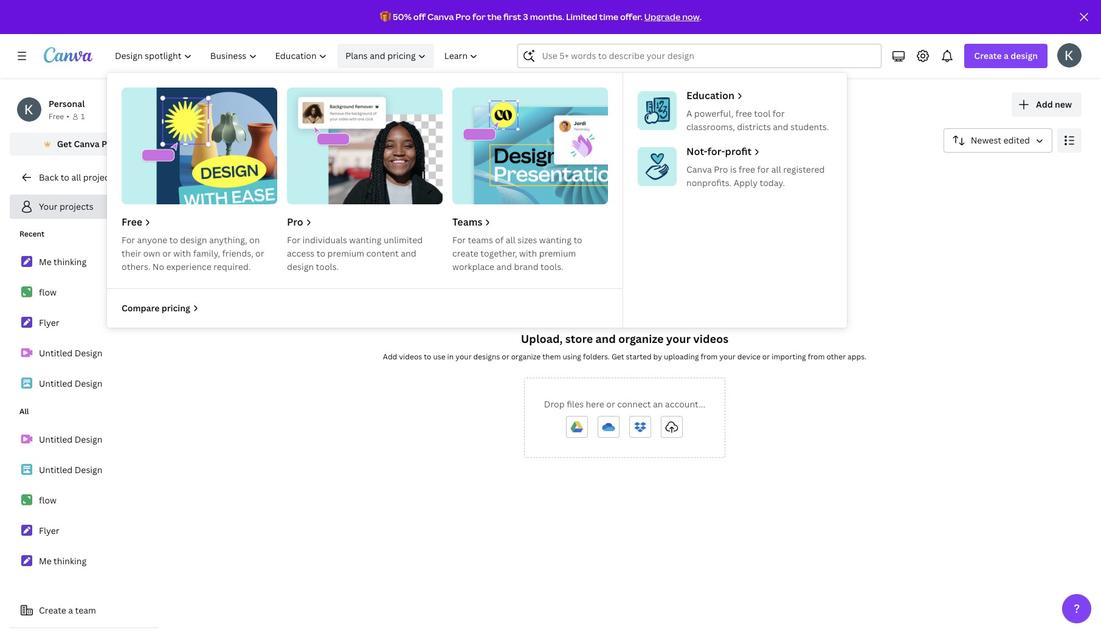 Task type: locate. For each thing, give the bounding box(es) containing it.
1 vertical spatial create
[[39, 605, 66, 616]]

and
[[370, 50, 385, 61], [773, 121, 789, 133], [401, 248, 416, 259], [497, 261, 512, 272], [596, 331, 616, 346]]

or right device
[[763, 352, 770, 362]]

pro inside button
[[102, 138, 116, 150]]

0 vertical spatial free
[[49, 111, 64, 122]]

your projects link
[[10, 195, 158, 219]]

0 vertical spatial flyer
[[39, 317, 59, 328]]

1 with from the left
[[173, 248, 191, 259]]

0 vertical spatial design
[[1011, 50, 1038, 61]]

1 horizontal spatial your
[[168, 92, 212, 118]]

for inside for individuals wanting unlimited access to premium content and design tools.
[[287, 234, 301, 246]]

today.
[[760, 177, 785, 189]]

0 vertical spatial projects
[[216, 92, 298, 118]]

for up create at the left top of the page
[[453, 234, 466, 246]]

0 horizontal spatial create
[[39, 605, 66, 616]]

list containing untitled design
[[10, 427, 158, 574]]

pricing down 50% in the left top of the page
[[388, 50, 416, 61]]

me
[[39, 256, 52, 268], [39, 555, 52, 567]]

1 horizontal spatial for
[[758, 164, 770, 175]]

for right tool
[[773, 108, 785, 119]]

thinking down your projects link
[[54, 256, 86, 268]]

0 vertical spatial videos
[[694, 331, 729, 346]]

or right the designs
[[502, 352, 510, 362]]

1 horizontal spatial get
[[612, 352, 624, 362]]

2 horizontal spatial for
[[453, 234, 466, 246]]

upload,
[[521, 331, 563, 346]]

3 for from the left
[[453, 234, 466, 246]]

wanting right sizes
[[539, 234, 572, 246]]

0 vertical spatial your
[[168, 92, 212, 118]]

0 vertical spatial get
[[57, 138, 72, 150]]

drop
[[544, 398, 565, 410]]

0 horizontal spatial organize
[[511, 352, 541, 362]]

1 vertical spatial canva
[[74, 138, 100, 150]]

pricing right the compare
[[162, 302, 190, 314]]

0 horizontal spatial wanting
[[349, 234, 382, 246]]

store
[[566, 331, 593, 346]]

create inside button
[[39, 605, 66, 616]]

for for teams
[[453, 234, 466, 246]]

1 horizontal spatial add
[[1036, 99, 1053, 110]]

create for create a team
[[39, 605, 66, 616]]

wanting up content
[[349, 234, 382, 246]]

1 wanting from the left
[[349, 234, 382, 246]]

required.
[[214, 261, 251, 272]]

1 horizontal spatial organize
[[619, 331, 664, 346]]

1 horizontal spatial from
[[808, 352, 825, 362]]

flow
[[39, 286, 57, 298], [39, 494, 57, 506]]

or right own
[[162, 248, 171, 259]]

folders button
[[208, 162, 249, 186]]

with inside the for teams of all sizes wanting to create together, with premium workplace and brand tools.
[[519, 248, 537, 259]]

flow for second flow link from the bottom of the page
[[39, 286, 57, 298]]

None search field
[[518, 44, 882, 68]]

2 horizontal spatial design
[[1011, 50, 1038, 61]]

free inside canva pro is free for all registered nonprofits. apply today.
[[739, 164, 755, 175]]

all up the today.
[[772, 164, 781, 175]]

your
[[666, 331, 691, 346], [456, 352, 472, 362], [720, 352, 736, 362]]

friends,
[[222, 248, 253, 259]]

from right uploading
[[701, 352, 718, 362]]

1 vertical spatial organize
[[511, 352, 541, 362]]

pro
[[456, 11, 471, 23], [102, 138, 116, 150], [714, 164, 728, 175], [287, 215, 303, 229]]

organize
[[619, 331, 664, 346], [511, 352, 541, 362]]

0 horizontal spatial your
[[456, 352, 472, 362]]

tool
[[754, 108, 771, 119]]

organize down the upload,
[[511, 352, 541, 362]]

add inside upload, store and organize your videos add videos to use in your designs or organize them using folders. get started by uploading from your device or importing from other apps.
[[383, 352, 397, 362]]

for inside for anyone to design anything, on their own or with family, friends, or others. no experience required.
[[122, 234, 135, 246]]

me down recent
[[39, 256, 52, 268]]

the
[[487, 11, 502, 23]]

your left device
[[720, 352, 736, 362]]

your up uploading
[[666, 331, 691, 346]]

get inside button
[[57, 138, 72, 150]]

50%
[[393, 11, 412, 23]]

with inside for anyone to design anything, on their own or with family, friends, or others. no experience required.
[[173, 248, 191, 259]]

1 vertical spatial flyer link
[[10, 518, 158, 544]]

3 design from the top
[[75, 434, 102, 445]]

all right back
[[71, 172, 81, 183]]

to right the anyone
[[169, 234, 178, 246]]

for up the today.
[[758, 164, 770, 175]]

organize up 'started'
[[619, 331, 664, 346]]

4 untitled from the top
[[39, 464, 73, 476]]

create
[[975, 50, 1002, 61], [39, 605, 66, 616]]

1 horizontal spatial create
[[975, 50, 1002, 61]]

their
[[122, 248, 141, 259]]

1 horizontal spatial a
[[1004, 50, 1009, 61]]

canva inside button
[[74, 138, 100, 150]]

drop files here or connect an account...
[[544, 398, 706, 410]]

1 vertical spatial flow
[[39, 494, 57, 506]]

design
[[75, 347, 102, 359], [75, 378, 102, 389], [75, 434, 102, 445], [75, 464, 102, 476]]

from
[[701, 352, 718, 362], [808, 352, 825, 362]]

get inside upload, store and organize your videos add videos to use in your designs or organize them using folders. get started by uploading from your device or importing from other apps.
[[612, 352, 624, 362]]

pro up back to all projects link
[[102, 138, 116, 150]]

create inside dropdown button
[[975, 50, 1002, 61]]

uploading
[[664, 352, 699, 362]]

and down together,
[[497, 261, 512, 272]]

1 vertical spatial free
[[739, 164, 755, 175]]

for inside a powerful, free tool for classrooms, districts and students.
[[773, 108, 785, 119]]

tools. down individuals
[[316, 261, 339, 272]]

1 horizontal spatial pricing
[[388, 50, 416, 61]]

all inside the for teams of all sizes wanting to create together, with premium workplace and brand tools.
[[506, 234, 516, 246]]

0 vertical spatial me thinking link
[[10, 249, 158, 275]]

top level navigation element
[[107, 44, 847, 328]]

0 horizontal spatial from
[[701, 352, 718, 362]]

compare pricing link
[[122, 302, 200, 315]]

and right districts
[[773, 121, 789, 133]]

a inside button
[[68, 605, 73, 616]]

profit
[[725, 145, 752, 158]]

0 horizontal spatial your projects
[[39, 201, 93, 212]]

classrooms,
[[687, 121, 735, 133]]

1 vertical spatial add
[[383, 352, 397, 362]]

pro left is
[[714, 164, 728, 175]]

for up their
[[122, 234, 135, 246]]

1 horizontal spatial free
[[122, 215, 142, 229]]

2 untitled design link from the top
[[10, 371, 158, 397]]

unlimited
[[384, 234, 423, 246]]

4 design from the top
[[75, 464, 102, 476]]

files
[[567, 398, 584, 410]]

images
[[335, 168, 364, 179]]

videos up uploading
[[694, 331, 729, 346]]

newest
[[971, 134, 1002, 146]]

with up experience
[[173, 248, 191, 259]]

add left new
[[1036, 99, 1053, 110]]

tools. right brand
[[541, 261, 564, 272]]

🎁 50% off canva pro for the first 3 months. limited time offer. upgrade now .
[[380, 11, 702, 23]]

2 horizontal spatial all
[[772, 164, 781, 175]]

free inside a powerful, free tool for classrooms, districts and students.
[[736, 108, 752, 119]]

1 horizontal spatial tools.
[[541, 261, 564, 272]]

all right of
[[506, 234, 516, 246]]

me thinking for first me thinking link
[[39, 256, 86, 268]]

2 wanting from the left
[[539, 234, 572, 246]]

2 horizontal spatial canva
[[687, 164, 712, 175]]

0 horizontal spatial for
[[122, 234, 135, 246]]

2 for from the left
[[287, 234, 301, 246]]

2 list from the top
[[10, 427, 158, 574]]

design inside for anyone to design anything, on their own or with family, friends, or others. no experience required.
[[180, 234, 207, 246]]

0 vertical spatial thinking
[[54, 256, 86, 268]]

0 horizontal spatial add
[[383, 352, 397, 362]]

add left use
[[383, 352, 397, 362]]

0 vertical spatial flow link
[[10, 280, 158, 305]]

pricing inside menu
[[162, 302, 190, 314]]

to left use
[[424, 352, 432, 362]]

0 vertical spatial create
[[975, 50, 1002, 61]]

2 vertical spatial design
[[287, 261, 314, 272]]

free inside plans and pricing menu
[[122, 215, 142, 229]]

canva right off
[[428, 11, 454, 23]]

2 flyer from the top
[[39, 525, 59, 536]]

designs button
[[268, 162, 310, 186]]

back to all projects link
[[10, 165, 158, 190]]

and down "unlimited"
[[401, 248, 416, 259]]

2 untitled design from the top
[[39, 378, 102, 389]]

2 horizontal spatial for
[[773, 108, 785, 119]]

4 untitled design link from the top
[[10, 457, 158, 483]]

free left •
[[49, 111, 64, 122]]

1 thinking from the top
[[54, 256, 86, 268]]

1 vertical spatial videos
[[399, 352, 422, 362]]

a for design
[[1004, 50, 1009, 61]]

wanting inside for individuals wanting unlimited access to premium content and design tools.
[[349, 234, 382, 246]]

0 vertical spatial flyer link
[[10, 310, 158, 336]]

free for free
[[122, 215, 142, 229]]

with down sizes
[[519, 248, 537, 259]]

for up access
[[287, 234, 301, 246]]

your right in
[[456, 352, 472, 362]]

1 vertical spatial free
[[122, 215, 142, 229]]

2 premium from the left
[[539, 248, 576, 259]]

thinking
[[54, 256, 86, 268], [54, 555, 86, 567]]

anyone
[[137, 234, 167, 246]]

1 list from the top
[[10, 249, 158, 397]]

free up the anyone
[[122, 215, 142, 229]]

0 vertical spatial canva
[[428, 11, 454, 23]]

1 horizontal spatial design
[[287, 261, 314, 272]]

1 flow from the top
[[39, 286, 57, 298]]

to right sizes
[[574, 234, 583, 246]]

1 flow link from the top
[[10, 280, 158, 305]]

or
[[162, 248, 171, 259], [256, 248, 264, 259], [502, 352, 510, 362], [763, 352, 770, 362], [607, 398, 615, 410]]

list
[[10, 249, 158, 397], [10, 427, 158, 574]]

compare pricing
[[122, 302, 190, 314]]

1 vertical spatial design
[[180, 234, 207, 246]]

and inside upload, store and organize your videos add videos to use in your designs or organize them using folders. get started by uploading from your device or importing from other apps.
[[596, 331, 616, 346]]

free up apply
[[739, 164, 755, 175]]

pro up access
[[287, 215, 303, 229]]

0 horizontal spatial tools.
[[316, 261, 339, 272]]

with
[[173, 248, 191, 259], [519, 248, 537, 259]]

0 horizontal spatial premium
[[328, 248, 364, 259]]

canva
[[428, 11, 454, 23], [74, 138, 100, 150], [687, 164, 712, 175]]

thinking up "create a team"
[[54, 555, 86, 567]]

here
[[586, 398, 604, 410]]

0 horizontal spatial for
[[473, 11, 486, 23]]

add new button
[[1012, 92, 1082, 117]]

1 vertical spatial list
[[10, 427, 158, 574]]

videos
[[694, 331, 729, 346], [399, 352, 422, 362]]

and up folders.
[[596, 331, 616, 346]]

0 horizontal spatial with
[[173, 248, 191, 259]]

0 vertical spatial all
[[173, 168, 184, 179]]

2 thinking from the top
[[54, 555, 86, 567]]

0 vertical spatial pricing
[[388, 50, 416, 61]]

flow link
[[10, 280, 158, 305], [10, 488, 158, 513]]

using
[[563, 352, 581, 362]]

free up districts
[[736, 108, 752, 119]]

2 flow from the top
[[39, 494, 57, 506]]

for-
[[708, 145, 725, 158]]

0 vertical spatial list
[[10, 249, 158, 397]]

1 vertical spatial flow link
[[10, 488, 158, 513]]

1 vertical spatial me thinking
[[39, 555, 86, 567]]

and right the plans
[[370, 50, 385, 61]]

for left "the"
[[473, 11, 486, 23]]

1 premium from the left
[[328, 248, 364, 259]]

from left other
[[808, 352, 825, 362]]

canva pro is free for all registered nonprofits. apply today.
[[687, 164, 825, 189]]

1 untitled design link from the top
[[10, 341, 158, 366]]

1 vertical spatial for
[[773, 108, 785, 119]]

1 vertical spatial me
[[39, 555, 52, 567]]

1 vertical spatial a
[[68, 605, 73, 616]]

pricing inside popup button
[[388, 50, 416, 61]]

me thinking
[[39, 256, 86, 268], [39, 555, 86, 567]]

1 horizontal spatial videos
[[694, 331, 729, 346]]

first
[[504, 11, 522, 23]]

all
[[173, 168, 184, 179], [19, 406, 29, 417]]

design up family,
[[180, 234, 207, 246]]

for inside the for teams of all sizes wanting to create together, with premium workplace and brand tools.
[[453, 234, 466, 246]]

1 vertical spatial me thinking link
[[10, 549, 158, 574]]

limited
[[566, 11, 598, 23]]

premium inside for individuals wanting unlimited access to premium content and design tools.
[[328, 248, 364, 259]]

0 horizontal spatial canva
[[74, 138, 100, 150]]

list containing me thinking
[[10, 249, 158, 397]]

0 horizontal spatial design
[[180, 234, 207, 246]]

back
[[39, 172, 59, 183]]

design left kendall parks "icon"
[[1011, 50, 1038, 61]]

videos left use
[[399, 352, 422, 362]]

0 vertical spatial a
[[1004, 50, 1009, 61]]

1 vertical spatial your
[[39, 201, 58, 212]]

get canva pro button
[[10, 133, 158, 156]]

wanting inside the for teams of all sizes wanting to create together, with premium workplace and brand tools.
[[539, 234, 572, 246]]

me up "create a team"
[[39, 555, 52, 567]]

premium down individuals
[[328, 248, 364, 259]]

premium inside the for teams of all sizes wanting to create together, with premium workplace and brand tools.
[[539, 248, 576, 259]]

1 horizontal spatial with
[[519, 248, 537, 259]]

personal
[[49, 98, 85, 109]]

for inside canva pro is free for all registered nonprofits. apply today.
[[758, 164, 770, 175]]

for for education
[[773, 108, 785, 119]]

1 vertical spatial pricing
[[162, 302, 190, 314]]

a inside dropdown button
[[1004, 50, 1009, 61]]

free •
[[49, 111, 69, 122]]

design down access
[[287, 261, 314, 272]]

me thinking for first me thinking link from the bottom
[[39, 555, 86, 567]]

0 vertical spatial your projects
[[168, 92, 298, 118]]

and inside a powerful, free tool for classrooms, districts and students.
[[773, 121, 789, 133]]

0 vertical spatial free
[[736, 108, 752, 119]]

0 horizontal spatial free
[[49, 111, 64, 122]]

2 with from the left
[[519, 248, 537, 259]]

me thinking link
[[10, 249, 158, 275], [10, 549, 158, 574]]

nonprofits.
[[687, 177, 732, 189]]

1 horizontal spatial premium
[[539, 248, 576, 259]]

1 me thinking from the top
[[39, 256, 86, 268]]

on
[[249, 234, 260, 246]]

2 me thinking from the top
[[39, 555, 86, 567]]

1 horizontal spatial all
[[173, 168, 184, 179]]

1 horizontal spatial for
[[287, 234, 301, 246]]

sizes
[[518, 234, 537, 246]]

me thinking link up team on the bottom left
[[10, 549, 158, 574]]

0 horizontal spatial get
[[57, 138, 72, 150]]

2 vertical spatial canva
[[687, 164, 712, 175]]

1 vertical spatial thinking
[[54, 555, 86, 567]]

3 untitled design from the top
[[39, 434, 102, 445]]

untitled design link
[[10, 341, 158, 366], [10, 371, 158, 397], [10, 427, 158, 453], [10, 457, 158, 483]]

canva up nonprofits.
[[687, 164, 712, 175]]

for teams of all sizes wanting to create together, with premium workplace and brand tools.
[[453, 234, 583, 272]]

1 vertical spatial get
[[612, 352, 624, 362]]

0 vertical spatial me thinking
[[39, 256, 86, 268]]

1 vertical spatial flyer
[[39, 525, 59, 536]]

get down •
[[57, 138, 72, 150]]

wanting
[[349, 234, 382, 246], [539, 234, 572, 246]]

me thinking down recent
[[39, 256, 86, 268]]

me thinking up "create a team"
[[39, 555, 86, 567]]

create a design
[[975, 50, 1038, 61]]

to down individuals
[[317, 248, 325, 259]]

1 horizontal spatial canva
[[428, 11, 454, 23]]

1 untitled from the top
[[39, 347, 73, 359]]

back to all projects
[[39, 172, 117, 183]]

premium right together,
[[539, 248, 576, 259]]

importing
[[772, 352, 806, 362]]

get left 'started'
[[612, 352, 624, 362]]

device
[[738, 352, 761, 362]]

tools.
[[316, 261, 339, 272], [541, 261, 564, 272]]

2 tools. from the left
[[541, 261, 564, 272]]

me thinking link down your projects link
[[10, 249, 158, 275]]

to inside the for teams of all sizes wanting to create together, with premium workplace and brand tools.
[[574, 234, 583, 246]]

canva down 1 at top left
[[74, 138, 100, 150]]

not-for-profit
[[687, 145, 752, 158]]

and inside for individuals wanting unlimited access to premium content and design tools.
[[401, 248, 416, 259]]

1 vertical spatial your projects
[[39, 201, 93, 212]]

1 tools. from the left
[[316, 261, 339, 272]]

them
[[543, 352, 561, 362]]

1 horizontal spatial all
[[506, 234, 516, 246]]

1 horizontal spatial wanting
[[539, 234, 572, 246]]

1 for from the left
[[122, 234, 135, 246]]

plans and pricing
[[346, 50, 416, 61]]

0 horizontal spatial all
[[19, 406, 29, 417]]

0 horizontal spatial videos
[[399, 352, 422, 362]]

0 vertical spatial flow
[[39, 286, 57, 298]]

2 vertical spatial for
[[758, 164, 770, 175]]



Task type: vqa. For each thing, say whether or not it's contained in the screenshot.
Sale
no



Task type: describe. For each thing, give the bounding box(es) containing it.
to inside upload, store and organize your videos add videos to use in your designs or organize them using folders. get started by uploading from your device or importing from other apps.
[[424, 352, 432, 362]]

brand
[[514, 261, 539, 272]]

is
[[730, 164, 737, 175]]

for for pro
[[287, 234, 301, 246]]

1 untitled design from the top
[[39, 347, 102, 359]]

free for free •
[[49, 111, 64, 122]]

together,
[[481, 248, 517, 259]]

offer.
[[620, 11, 643, 23]]

edited
[[1004, 134, 1030, 146]]

1 flyer link from the top
[[10, 310, 158, 336]]

apps.
[[848, 352, 867, 362]]

time
[[599, 11, 619, 23]]

2 from from the left
[[808, 352, 825, 362]]

1 horizontal spatial your
[[666, 331, 691, 346]]

create a design button
[[965, 44, 1048, 68]]

teams
[[453, 215, 483, 229]]

2 flyer link from the top
[[10, 518, 158, 544]]

for individuals wanting unlimited access to premium content and design tools.
[[287, 234, 423, 272]]

with for teams
[[519, 248, 537, 259]]

team
[[75, 605, 96, 616]]

to inside for individuals wanting unlimited access to premium content and design tools.
[[317, 248, 325, 259]]

images button
[[330, 162, 369, 186]]

0 horizontal spatial all
[[71, 172, 81, 183]]

design inside dropdown button
[[1011, 50, 1038, 61]]

a
[[687, 108, 692, 119]]

1
[[81, 111, 85, 122]]

2 untitled from the top
[[39, 378, 73, 389]]

add new
[[1036, 99, 1072, 110]]

create for create a design
[[975, 50, 1002, 61]]

folders.
[[583, 352, 610, 362]]

in
[[447, 352, 454, 362]]

to right back
[[61, 172, 69, 183]]

for for not-for-profit
[[758, 164, 770, 175]]

content
[[367, 248, 399, 259]]

Search search field
[[542, 44, 858, 68]]

all inside button
[[173, 168, 184, 179]]

0 vertical spatial for
[[473, 11, 486, 23]]

plans
[[346, 50, 368, 61]]

individuals
[[303, 234, 347, 246]]

•
[[66, 111, 69, 122]]

1 vertical spatial projects
[[83, 172, 117, 183]]

compare
[[122, 302, 160, 314]]

account...
[[665, 398, 706, 410]]

now
[[683, 11, 700, 23]]

use
[[433, 352, 446, 362]]

1 horizontal spatial your projects
[[168, 92, 298, 118]]

for anyone to design anything, on their own or with family, friends, or others. no experience required.
[[122, 234, 264, 272]]

upgrade
[[645, 11, 681, 23]]

design inside for individuals wanting unlimited access to premium content and design tools.
[[287, 261, 314, 272]]

create
[[453, 248, 479, 259]]

own
[[143, 248, 160, 259]]

🎁
[[380, 11, 391, 23]]

or right "here"
[[607, 398, 615, 410]]

other
[[827, 352, 846, 362]]

started
[[626, 352, 652, 362]]

designs
[[273, 168, 306, 179]]

3
[[523, 11, 528, 23]]

newest edited
[[971, 134, 1030, 146]]

designs
[[474, 352, 500, 362]]

1 design from the top
[[75, 347, 102, 359]]

a powerful, free tool for classrooms, districts and students.
[[687, 108, 829, 133]]

off
[[413, 11, 426, 23]]

2 me thinking link from the top
[[10, 549, 158, 574]]

2 vertical spatial projects
[[60, 201, 93, 212]]

anything,
[[209, 234, 247, 246]]

videos
[[393, 168, 421, 179]]

all inside canva pro is free for all registered nonprofits. apply today.
[[772, 164, 781, 175]]

3 untitled from the top
[[39, 434, 73, 445]]

districts
[[737, 121, 771, 133]]

0 horizontal spatial your
[[39, 201, 58, 212]]

others.
[[122, 261, 150, 272]]

add inside dropdown button
[[1036, 99, 1053, 110]]

2 flow link from the top
[[10, 488, 158, 513]]

no
[[153, 261, 164, 272]]

kendall parks image
[[1058, 43, 1082, 68]]

family,
[[193, 248, 220, 259]]

to inside for anyone to design anything, on their own or with family, friends, or others. no experience required.
[[169, 234, 178, 246]]

pro left "the"
[[456, 11, 471, 23]]

4 untitled design from the top
[[39, 464, 102, 476]]

a for team
[[68, 605, 73, 616]]

education
[[687, 89, 735, 102]]

plans and pricing menu
[[107, 73, 847, 328]]

1 from from the left
[[701, 352, 718, 362]]

Sort by button
[[944, 128, 1053, 153]]

and inside the for teams of all sizes wanting to create together, with premium workplace and brand tools.
[[497, 261, 512, 272]]

or down 'on'
[[256, 248, 264, 259]]

recent
[[19, 229, 44, 239]]

1 me from the top
[[39, 256, 52, 268]]

2 me from the top
[[39, 555, 52, 567]]

for for free
[[122, 234, 135, 246]]

0 vertical spatial organize
[[619, 331, 664, 346]]

teams
[[468, 234, 493, 246]]

3 untitled design link from the top
[[10, 427, 158, 453]]

and inside plans and pricing popup button
[[370, 50, 385, 61]]

upload, store and organize your videos add videos to use in your designs or organize them using folders. get started by uploading from your device or importing from other apps.
[[383, 331, 867, 362]]

of
[[495, 234, 504, 246]]

videos button
[[388, 162, 426, 186]]

apply
[[734, 177, 758, 189]]

with for free
[[173, 248, 191, 259]]

get canva pro
[[57, 138, 116, 150]]

upgrade now button
[[645, 11, 700, 23]]

registered
[[784, 164, 825, 175]]

plans and pricing button
[[338, 44, 435, 68]]

not-
[[687, 145, 708, 158]]

2 design from the top
[[75, 378, 102, 389]]

folders
[[213, 168, 244, 179]]

workplace
[[453, 261, 495, 272]]

tools. inside for individuals wanting unlimited access to premium content and design tools.
[[316, 261, 339, 272]]

by
[[654, 352, 662, 362]]

pro inside canva pro is free for all registered nonprofits. apply today.
[[714, 164, 728, 175]]

an
[[653, 398, 663, 410]]

1 flyer from the top
[[39, 317, 59, 328]]

1 vertical spatial all
[[19, 406, 29, 417]]

tools. inside the for teams of all sizes wanting to create together, with premium workplace and brand tools.
[[541, 261, 564, 272]]

experience
[[166, 261, 211, 272]]

2 horizontal spatial your
[[720, 352, 736, 362]]

canva inside canva pro is free for all registered nonprofits. apply today.
[[687, 164, 712, 175]]

.
[[700, 11, 702, 23]]

students.
[[791, 121, 829, 133]]

flow for 1st flow link from the bottom of the page
[[39, 494, 57, 506]]

1 me thinking link from the top
[[10, 249, 158, 275]]



